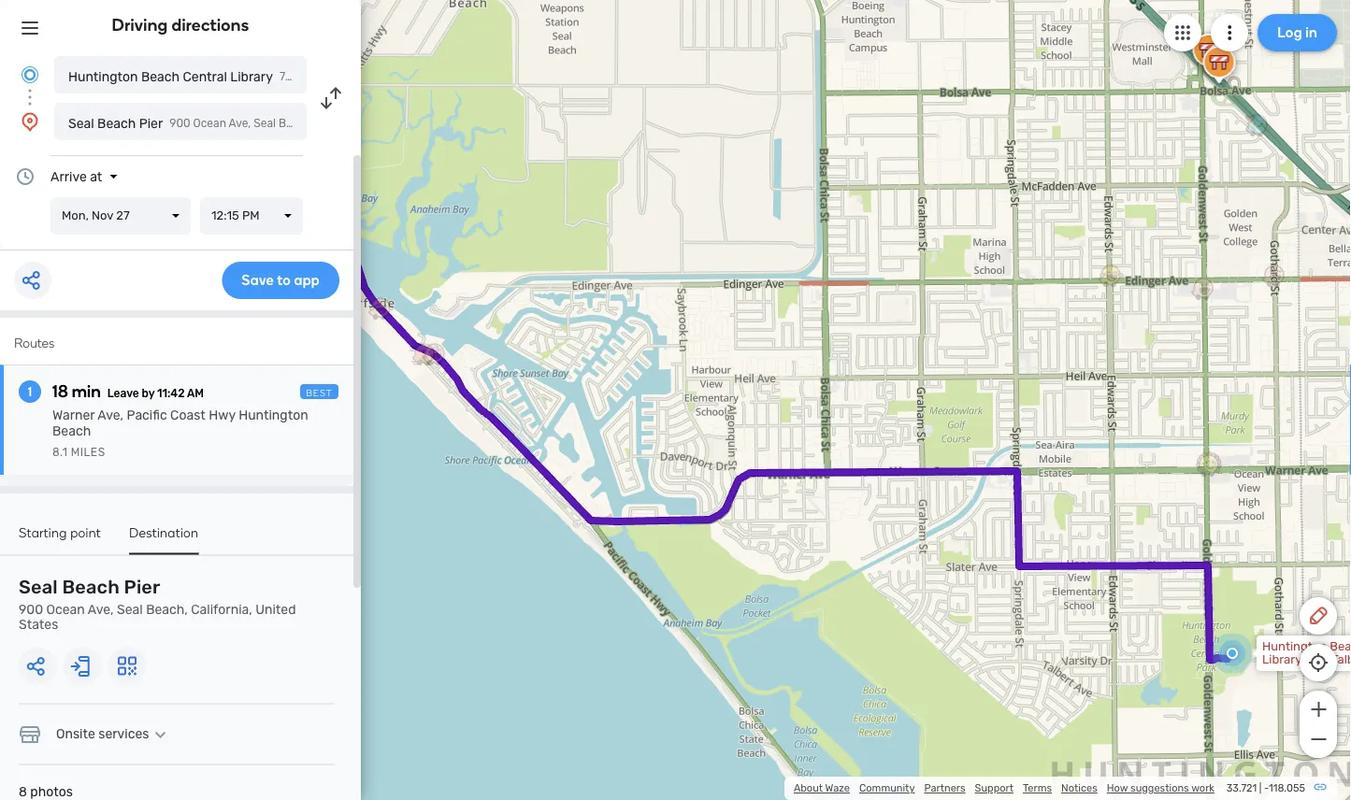 Task type: locate. For each thing, give the bounding box(es) containing it.
nov
[[92, 209, 113, 223]]

33.721 | -118.055
[[1227, 782, 1306, 795]]

beach down point
[[62, 577, 120, 599]]

warner ave, pacific coast hwy huntington beach 8.1 miles
[[52, 408, 308, 459]]

ave, for pier
[[88, 602, 114, 618]]

0 vertical spatial ocean
[[149, 138, 185, 153]]

zoom out image
[[1307, 729, 1330, 751]]

ocean
[[149, 138, 185, 153], [46, 602, 85, 618]]

1 vertical spatial california,
[[191, 602, 252, 618]]

onsite services
[[56, 727, 149, 742]]

library
[[230, 69, 273, 84]]

beach
[[141, 69, 180, 84], [97, 116, 136, 131], [176, 125, 212, 140], [52, 424, 91, 439], [62, 577, 120, 599]]

beach for seal beach pier 900 ocean ave, seal beach, california, united states
[[62, 577, 120, 599]]

at
[[90, 169, 102, 184]]

1 horizontal spatial huntington
[[239, 408, 308, 423]]

terms
[[1023, 782, 1052, 795]]

1 vertical spatial united
[[256, 602, 296, 618]]

0 vertical spatial pier
[[139, 116, 163, 131]]

hwy
[[209, 408, 235, 423]]

beach, down destination button
[[146, 602, 188, 618]]

8.1
[[52, 446, 68, 459]]

pier,
[[214, 125, 239, 140]]

0 vertical spatial california,
[[149, 152, 206, 166]]

pier
[[139, 116, 163, 131], [124, 577, 160, 599]]

1 vertical spatial ocean
[[46, 602, 85, 618]]

huntington
[[68, 69, 138, 84], [239, 408, 308, 423]]

1 horizontal spatial beach,
[[241, 138, 280, 153]]

seal
[[68, 116, 94, 131], [149, 125, 173, 140], [214, 138, 238, 153], [19, 577, 58, 599], [117, 602, 143, 618]]

pier for seal beach pier 900 ocean ave, seal beach, california, united states
[[124, 577, 160, 599]]

0 horizontal spatial beach,
[[146, 602, 188, 618]]

beach inside button
[[97, 116, 136, 131]]

united inside seal beach pier 900 ocean ave, seal beach, california, united states
[[256, 602, 296, 618]]

0 horizontal spatial united
[[209, 152, 246, 166]]

ocean inside seal beach pier 900 ocean ave, seal beach, california, united states
[[46, 602, 85, 618]]

1 horizontal spatial 900
[[242, 125, 265, 140]]

beach, for pier,
[[241, 138, 280, 153]]

miles
[[71, 446, 105, 459]]

arrive at
[[51, 169, 102, 184]]

ave, inside seal beach pier 900 ocean ave, seal beach, california, united states
[[88, 602, 114, 618]]

ave, left "pier,"
[[187, 138, 211, 153]]

onsite services button
[[56, 727, 172, 742]]

zoom in image
[[1307, 699, 1330, 721]]

12:15 pm
[[211, 209, 260, 223]]

1 vertical spatial ave,
[[98, 408, 124, 423]]

photos
[[30, 785, 73, 800]]

huntington down 'best'
[[239, 408, 308, 423]]

seal up 12:15
[[214, 138, 238, 153]]

900
[[242, 125, 265, 140], [19, 602, 43, 618]]

0 vertical spatial huntington
[[68, 69, 138, 84]]

huntington beach central library button
[[54, 56, 307, 94]]

clock image
[[14, 166, 36, 188]]

beach, right "pier,"
[[241, 138, 280, 153]]

ave, for pier,
[[187, 138, 211, 153]]

27
[[116, 209, 130, 223]]

1 vertical spatial states
[[19, 617, 58, 633]]

about waze link
[[794, 782, 850, 795]]

states down starting point button
[[19, 617, 58, 633]]

destination
[[129, 525, 199, 541]]

beach for huntington beach central library
[[141, 69, 180, 84]]

huntington beach central library
[[68, 69, 273, 84]]

united for pier,
[[209, 152, 246, 166]]

seal down starting point button
[[19, 577, 58, 599]]

0 vertical spatial united
[[209, 152, 246, 166]]

partners link
[[925, 782, 966, 795]]

beach, inside seal beach pier 900 ocean ave, seal beach, california, united states
[[146, 602, 188, 618]]

1 vertical spatial 900
[[19, 602, 43, 618]]

pier inside seal beach pier 900 ocean ave, seal beach, california, united states
[[124, 577, 160, 599]]

900 down starting point button
[[19, 602, 43, 618]]

states inside seal beach pier, 900 ocean ave, seal beach, california, united states
[[249, 152, 286, 166]]

ocean inside seal beach pier, 900 ocean ave, seal beach, california, united states
[[149, 138, 185, 153]]

900 inside seal beach pier 900 ocean ave, seal beach, california, united states
[[19, 602, 43, 618]]

states
[[249, 152, 286, 166], [19, 617, 58, 633]]

mon, nov 27 list box
[[51, 197, 191, 235]]

1 vertical spatial beach,
[[146, 602, 188, 618]]

united inside seal beach pier, 900 ocean ave, seal beach, california, united states
[[209, 152, 246, 166]]

0 horizontal spatial states
[[19, 617, 58, 633]]

ave, down 'leave'
[[98, 408, 124, 423]]

states inside seal beach pier 900 ocean ave, seal beach, california, united states
[[19, 617, 58, 633]]

states up pm
[[249, 152, 286, 166]]

ave, inside seal beach pier, 900 ocean ave, seal beach, california, united states
[[187, 138, 211, 153]]

1 vertical spatial pier
[[124, 577, 160, 599]]

beach inside button
[[141, 69, 180, 84]]

california, inside seal beach pier 900 ocean ave, seal beach, california, united states
[[191, 602, 252, 618]]

best
[[306, 387, 333, 398]]

chevron down image
[[149, 727, 172, 742]]

how
[[1107, 782, 1128, 795]]

0 horizontal spatial ocean
[[46, 602, 85, 618]]

california, inside seal beach pier, 900 ocean ave, seal beach, california, united states
[[149, 152, 206, 166]]

central
[[183, 69, 227, 84]]

ocean down starting point button
[[46, 602, 85, 618]]

1 vertical spatial huntington
[[239, 408, 308, 423]]

ave,
[[187, 138, 211, 153], [98, 408, 124, 423], [88, 602, 114, 618]]

0 vertical spatial beach,
[[241, 138, 280, 153]]

california, down destination button
[[191, 602, 252, 618]]

8
[[19, 785, 27, 800]]

warner
[[52, 408, 95, 423]]

leave
[[107, 387, 139, 400]]

2 vertical spatial ave,
[[88, 602, 114, 618]]

900 inside seal beach pier, 900 ocean ave, seal beach, california, united states
[[242, 125, 265, 140]]

0 vertical spatial states
[[249, 152, 286, 166]]

beach down warner on the left of the page
[[52, 424, 91, 439]]

33.721
[[1227, 782, 1257, 795]]

1 horizontal spatial ocean
[[149, 138, 185, 153]]

california,
[[149, 152, 206, 166], [191, 602, 252, 618]]

1 horizontal spatial states
[[249, 152, 286, 166]]

huntington up seal beach pier
[[68, 69, 138, 84]]

suggestions
[[1131, 782, 1189, 795]]

coast
[[170, 408, 206, 423]]

0 horizontal spatial huntington
[[68, 69, 138, 84]]

beach up at
[[97, 116, 136, 131]]

beach inside seal beach pier, 900 ocean ave, seal beach, california, united states
[[176, 125, 212, 140]]

united
[[209, 152, 246, 166], [256, 602, 296, 618]]

california, for pier
[[191, 602, 252, 618]]

about waze community partners support terms notices how suggestions work
[[794, 782, 1215, 795]]

900 right "pier,"
[[242, 125, 265, 140]]

seal beach pier
[[68, 116, 163, 131]]

seal right location icon
[[68, 116, 94, 131]]

seal inside button
[[68, 116, 94, 131]]

current location image
[[19, 64, 41, 86]]

huntington inside huntington beach central library button
[[68, 69, 138, 84]]

beach for seal beach pier, 900 ocean ave, seal beach, california, united states
[[176, 125, 212, 140]]

seal beach pier, 900 ocean ave, seal beach, california, united states
[[149, 125, 286, 166]]

seal down huntington beach central library
[[149, 125, 173, 140]]

california, down seal beach pier button
[[149, 152, 206, 166]]

ave, down point
[[88, 602, 114, 618]]

support link
[[975, 782, 1014, 795]]

|
[[1260, 782, 1262, 795]]

pier down destination button
[[124, 577, 160, 599]]

beach, inside seal beach pier, 900 ocean ave, seal beach, california, united states
[[241, 138, 280, 153]]

1 horizontal spatial united
[[256, 602, 296, 618]]

how suggestions work link
[[1107, 782, 1215, 795]]

beach left central
[[141, 69, 180, 84]]

beach left "pier,"
[[176, 125, 212, 140]]

pm
[[242, 209, 260, 223]]

min
[[72, 382, 101, 402]]

huntington inside warner ave, pacific coast hwy huntington beach 8.1 miles
[[239, 408, 308, 423]]

arrive
[[51, 169, 87, 184]]

pier inside button
[[139, 116, 163, 131]]

beach inside seal beach pier 900 ocean ave, seal beach, california, united states
[[62, 577, 120, 599]]

0 vertical spatial 900
[[242, 125, 265, 140]]

mon,
[[62, 209, 89, 223]]

work
[[1192, 782, 1215, 795]]

community link
[[860, 782, 915, 795]]

beach,
[[241, 138, 280, 153], [146, 602, 188, 618]]

0 horizontal spatial 900
[[19, 602, 43, 618]]

0 vertical spatial ave,
[[187, 138, 211, 153]]

notices
[[1062, 782, 1098, 795]]

pier down huntington beach central library
[[139, 116, 163, 131]]

ocean down seal beach pier
[[149, 138, 185, 153]]



Task type: describe. For each thing, give the bounding box(es) containing it.
destination button
[[129, 525, 199, 555]]

11:42
[[157, 387, 185, 400]]

seal beach pier button
[[54, 103, 307, 140]]

about
[[794, 782, 823, 795]]

starting point
[[19, 525, 101, 541]]

store image
[[19, 723, 41, 746]]

pier for seal beach pier
[[139, 116, 163, 131]]

seal for seal beach pier, 900 ocean ave, seal beach, california, united states
[[149, 125, 173, 140]]

900 for pier,
[[242, 125, 265, 140]]

seal for seal beach pier
[[68, 116, 94, 131]]

onsite
[[56, 727, 95, 742]]

terms link
[[1023, 782, 1052, 795]]

driving directions
[[112, 15, 249, 35]]

beach inside warner ave, pacific coast hwy huntington beach 8.1 miles
[[52, 424, 91, 439]]

118.055
[[1269, 782, 1306, 795]]

8 photos
[[19, 785, 73, 800]]

california, for pier,
[[149, 152, 206, 166]]

18 min leave by 11:42 am
[[52, 382, 204, 402]]

by
[[142, 387, 155, 400]]

1
[[28, 384, 32, 400]]

community
[[860, 782, 915, 795]]

12:15 pm list box
[[200, 197, 303, 235]]

pacific
[[127, 408, 167, 423]]

beach, for pier
[[146, 602, 188, 618]]

states for pier,
[[249, 152, 286, 166]]

location image
[[19, 110, 41, 133]]

states for pier
[[19, 617, 58, 633]]

ocean for pier,
[[149, 138, 185, 153]]

driving
[[112, 15, 168, 35]]

support
[[975, 782, 1014, 795]]

link image
[[1313, 780, 1328, 795]]

ocean for pier
[[46, 602, 85, 618]]

partners
[[925, 782, 966, 795]]

am
[[187, 387, 204, 400]]

directions
[[172, 15, 249, 35]]

seal for seal beach pier 900 ocean ave, seal beach, california, united states
[[19, 577, 58, 599]]

pencil image
[[1308, 605, 1330, 628]]

18
[[52, 382, 68, 402]]

starting point button
[[19, 525, 101, 553]]

routes
[[14, 335, 55, 351]]

seal beach pier 900 ocean ave, seal beach, california, united states
[[19, 577, 296, 633]]

services
[[98, 727, 149, 742]]

point
[[70, 525, 101, 541]]

12:15
[[211, 209, 239, 223]]

beach for seal beach pier
[[97, 116, 136, 131]]

united for pier
[[256, 602, 296, 618]]

ave, inside warner ave, pacific coast hwy huntington beach 8.1 miles
[[98, 408, 124, 423]]

starting
[[19, 525, 67, 541]]

notices link
[[1062, 782, 1098, 795]]

seal down destination button
[[117, 602, 143, 618]]

900 for pier
[[19, 602, 43, 618]]

mon, nov 27
[[62, 209, 130, 223]]

-
[[1265, 782, 1269, 795]]

waze
[[826, 782, 850, 795]]



Task type: vqa. For each thing, say whether or not it's contained in the screenshot.
lacity.org/index.htm Link on the left top of the page
no



